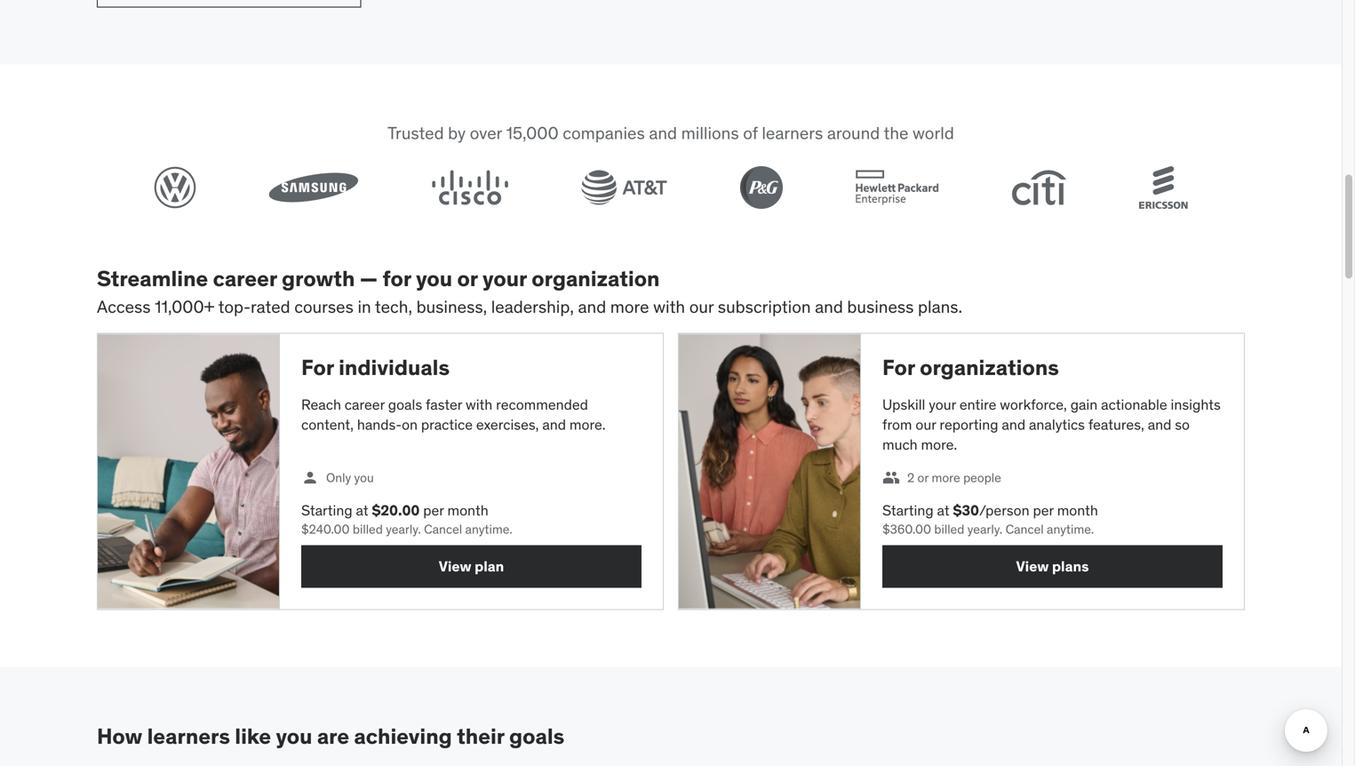 Task type: locate. For each thing, give the bounding box(es) containing it.
view
[[439, 557, 472, 576], [1016, 557, 1049, 576]]

you left 'are'
[[276, 723, 312, 750]]

yearly. inside starting at $30 /person per month $360.00 billed yearly. cancel anytime.
[[968, 521, 1003, 537]]

2 horizontal spatial you
[[416, 265, 453, 292]]

0 horizontal spatial with
[[466, 396, 493, 414]]

yearly. down "$20.00"
[[386, 521, 421, 537]]

1 horizontal spatial at
[[937, 501, 950, 520]]

starting for $30
[[883, 501, 934, 520]]

your up 'leadership,' at top left
[[483, 265, 527, 292]]

2 starting from the left
[[883, 501, 934, 520]]

view inside view plans link
[[1016, 557, 1049, 576]]

career for reach
[[345, 396, 385, 414]]

0 horizontal spatial cancel
[[424, 521, 462, 537]]

1 small image from the left
[[301, 469, 319, 487]]

1 horizontal spatial for
[[883, 354, 915, 381]]

1 horizontal spatial cancel
[[1006, 521, 1044, 537]]

workforce,
[[1000, 396, 1067, 414]]

companies
[[563, 122, 645, 144]]

learners
[[762, 122, 823, 144], [147, 723, 230, 750]]

2 yearly. from the left
[[968, 521, 1003, 537]]

1 vertical spatial more
[[932, 470, 961, 486]]

anytime. inside starting at $20.00 per month $240.00 billed yearly. cancel anytime.
[[465, 521, 513, 537]]

cancel up view plan
[[424, 521, 462, 537]]

0 horizontal spatial anytime.
[[465, 521, 513, 537]]

1 horizontal spatial month
[[1058, 501, 1099, 520]]

career inside reach career goals faster with recommended content, hands-on practice exercises, and more.
[[345, 396, 385, 414]]

1 cancel from the left
[[424, 521, 462, 537]]

0 horizontal spatial our
[[690, 296, 714, 317]]

1 horizontal spatial more.
[[921, 435, 958, 454]]

goals right their
[[509, 723, 565, 750]]

at
[[356, 501, 369, 520], [937, 501, 950, 520]]

1 vertical spatial more.
[[921, 435, 958, 454]]

view inside 'view plan' link
[[439, 557, 472, 576]]

1 horizontal spatial yearly.
[[968, 521, 1003, 537]]

0 horizontal spatial yearly.
[[386, 521, 421, 537]]

per inside starting at $30 /person per month $360.00 billed yearly. cancel anytime.
[[1033, 501, 1054, 520]]

you
[[416, 265, 453, 292], [354, 470, 374, 486], [276, 723, 312, 750]]

people
[[964, 470, 1002, 486]]

starting at $20.00 per month $240.00 billed yearly. cancel anytime.
[[301, 501, 513, 537]]

11,000+
[[155, 296, 215, 317]]

0 horizontal spatial view
[[439, 557, 472, 576]]

1 horizontal spatial or
[[918, 470, 929, 486]]

learners left like
[[147, 723, 230, 750]]

starting at $30 /person per month $360.00 billed yearly. cancel anytime.
[[883, 501, 1099, 537]]

1 horizontal spatial with
[[653, 296, 685, 317]]

hewlett packard enterprise logo image
[[856, 170, 939, 206]]

month
[[448, 501, 489, 520], [1058, 501, 1099, 520]]

1 per from the left
[[423, 501, 444, 520]]

1 anytime. from the left
[[465, 521, 513, 537]]

more
[[610, 296, 649, 317], [932, 470, 961, 486]]

anytime. up plan
[[465, 521, 513, 537]]

more down the organization
[[610, 296, 649, 317]]

for up the reach
[[301, 354, 334, 381]]

0 horizontal spatial starting
[[301, 501, 353, 520]]

hands-
[[357, 415, 402, 434]]

at for $30
[[937, 501, 950, 520]]

starting up $240.00 at left bottom
[[301, 501, 353, 520]]

for
[[383, 265, 411, 292]]

our right from at the bottom right of page
[[916, 415, 937, 434]]

1 vertical spatial your
[[929, 396, 956, 414]]

for for for individuals
[[301, 354, 334, 381]]

ericsson logo image
[[1140, 166, 1188, 209]]

0 horizontal spatial small image
[[301, 469, 319, 487]]

$30
[[953, 501, 980, 520]]

1 horizontal spatial our
[[916, 415, 937, 434]]

1 horizontal spatial starting
[[883, 501, 934, 520]]

our
[[690, 296, 714, 317], [916, 415, 937, 434]]

1 vertical spatial career
[[345, 396, 385, 414]]

or inside streamline career growth — for you or your organization access 11,000+ top-rated courses in tech, business, leadership, and more with our subscription and business plans.
[[457, 265, 478, 292]]

2 billed from the left
[[935, 521, 965, 537]]

from
[[883, 415, 912, 434]]

0 vertical spatial you
[[416, 265, 453, 292]]

content,
[[301, 415, 354, 434]]

tech,
[[375, 296, 412, 317]]

plan
[[475, 557, 504, 576]]

or right 2
[[918, 470, 929, 486]]

more. down reporting
[[921, 435, 958, 454]]

more inside streamline career growth — for you or your organization access 11,000+ top-rated courses in tech, business, leadership, and more with our subscription and business plans.
[[610, 296, 649, 317]]

0 horizontal spatial month
[[448, 501, 489, 520]]

1 vertical spatial with
[[466, 396, 493, 414]]

1 horizontal spatial career
[[345, 396, 385, 414]]

1 horizontal spatial billed
[[935, 521, 965, 537]]

small image left "only" on the bottom left of page
[[301, 469, 319, 487]]

with down the organization
[[653, 296, 685, 317]]

and down recommended
[[543, 415, 566, 434]]

cancel
[[424, 521, 462, 537], [1006, 521, 1044, 537]]

with
[[653, 296, 685, 317], [466, 396, 493, 414]]

small image left 2
[[883, 469, 900, 487]]

2 month from the left
[[1058, 501, 1099, 520]]

1 yearly. from the left
[[386, 521, 421, 537]]

starting inside starting at $30 /person per month $360.00 billed yearly. cancel anytime.
[[883, 501, 934, 520]]

1 month from the left
[[448, 501, 489, 520]]

0 vertical spatial with
[[653, 296, 685, 317]]

small image for for individuals
[[301, 469, 319, 487]]

1 horizontal spatial more
[[932, 470, 961, 486]]

individuals
[[339, 354, 450, 381]]

1 vertical spatial learners
[[147, 723, 230, 750]]

insights
[[1171, 396, 1221, 414]]

yearly.
[[386, 521, 421, 537], [968, 521, 1003, 537]]

2 small image from the left
[[883, 469, 900, 487]]

view left plans
[[1016, 557, 1049, 576]]

0 horizontal spatial more
[[610, 296, 649, 317]]

starting
[[301, 501, 353, 520], [883, 501, 934, 520]]

career
[[213, 265, 277, 292], [345, 396, 385, 414]]

at inside starting at $20.00 per month $240.00 billed yearly. cancel anytime.
[[356, 501, 369, 520]]

1 view from the left
[[439, 557, 472, 576]]

billed down "$20.00"
[[353, 521, 383, 537]]

1 horizontal spatial anytime.
[[1047, 521, 1094, 537]]

your
[[483, 265, 527, 292], [929, 396, 956, 414]]

0 horizontal spatial learners
[[147, 723, 230, 750]]

at inside starting at $30 /person per month $360.00 billed yearly. cancel anytime.
[[937, 501, 950, 520]]

2 cancel from the left
[[1006, 521, 1044, 537]]

per inside starting at $20.00 per month $240.00 billed yearly. cancel anytime.
[[423, 501, 444, 520]]

billed down $30
[[935, 521, 965, 537]]

$20.00
[[372, 501, 420, 520]]

0 horizontal spatial at
[[356, 501, 369, 520]]

2 view from the left
[[1016, 557, 1049, 576]]

anytime. up plans
[[1047, 521, 1094, 537]]

goals up on
[[388, 396, 422, 414]]

0 horizontal spatial for
[[301, 354, 334, 381]]

month inside starting at $20.00 per month $240.00 billed yearly. cancel anytime.
[[448, 501, 489, 520]]

top-
[[218, 296, 251, 317]]

on
[[402, 415, 418, 434]]

1 horizontal spatial your
[[929, 396, 956, 414]]

you inside streamline career growth — for you or your organization access 11,000+ top-rated courses in tech, business, leadership, and more with our subscription and business plans.
[[416, 265, 453, 292]]

billed inside starting at $30 /person per month $360.00 billed yearly. cancel anytime.
[[935, 521, 965, 537]]

0 horizontal spatial you
[[276, 723, 312, 750]]

anytime.
[[465, 521, 513, 537], [1047, 521, 1094, 537]]

or up business,
[[457, 265, 478, 292]]

0 vertical spatial more.
[[570, 415, 606, 434]]

with up the exercises,
[[466, 396, 493, 414]]

features,
[[1089, 415, 1145, 434]]

career up hands-
[[345, 396, 385, 414]]

starting for $20.00
[[301, 501, 353, 520]]

plans
[[1052, 557, 1089, 576]]

cancel down the /person
[[1006, 521, 1044, 537]]

0 horizontal spatial goals
[[388, 396, 422, 414]]

billed
[[353, 521, 383, 537], [935, 521, 965, 537]]

0 vertical spatial learners
[[762, 122, 823, 144]]

for
[[301, 354, 334, 381], [883, 354, 915, 381]]

starting inside starting at $20.00 per month $240.00 billed yearly. cancel anytime.
[[301, 501, 353, 520]]

your inside upskill your entire workforce, gain actionable insights from our reporting and analytics features, and so much more.
[[929, 396, 956, 414]]

0 vertical spatial or
[[457, 265, 478, 292]]

our left subscription at the right top of page
[[690, 296, 714, 317]]

1 horizontal spatial goals
[[509, 723, 565, 750]]

1 vertical spatial or
[[918, 470, 929, 486]]

more.
[[570, 415, 606, 434], [921, 435, 958, 454]]

0 horizontal spatial career
[[213, 265, 277, 292]]

per
[[423, 501, 444, 520], [1033, 501, 1054, 520]]

1 vertical spatial goals
[[509, 723, 565, 750]]

at left "$20.00"
[[356, 501, 369, 520]]

1 horizontal spatial small image
[[883, 469, 900, 487]]

1 horizontal spatial learners
[[762, 122, 823, 144]]

0 horizontal spatial more.
[[570, 415, 606, 434]]

view plan link
[[301, 545, 642, 588]]

2 for from the left
[[883, 354, 915, 381]]

you right "only" on the bottom left of page
[[354, 470, 374, 486]]

for organizations
[[883, 354, 1059, 381]]

by
[[448, 122, 466, 144]]

more. down recommended
[[570, 415, 606, 434]]

goals
[[388, 396, 422, 414], [509, 723, 565, 750]]

0 vertical spatial career
[[213, 265, 277, 292]]

small image
[[301, 469, 319, 487], [883, 469, 900, 487]]

0 horizontal spatial or
[[457, 265, 478, 292]]

more right 2
[[932, 470, 961, 486]]

yearly. down $30
[[968, 521, 1003, 537]]

0 vertical spatial goals
[[388, 396, 422, 414]]

per right "$20.00"
[[423, 501, 444, 520]]

2 anytime. from the left
[[1047, 521, 1094, 537]]

0 horizontal spatial per
[[423, 501, 444, 520]]

0 horizontal spatial billed
[[353, 521, 383, 537]]

starting up the $360.00
[[883, 501, 934, 520]]

with inside streamline career growth — for you or your organization access 11,000+ top-rated courses in tech, business, leadership, and more with our subscription and business plans.
[[653, 296, 685, 317]]

0 vertical spatial your
[[483, 265, 527, 292]]

your up reporting
[[929, 396, 956, 414]]

career inside streamline career growth — for you or your organization access 11,000+ top-rated courses in tech, business, leadership, and more with our subscription and business plans.
[[213, 265, 277, 292]]

per right the /person
[[1033, 501, 1054, 520]]

1 at from the left
[[356, 501, 369, 520]]

for up upskill
[[883, 354, 915, 381]]

anytime. inside starting at $30 /person per month $360.00 billed yearly. cancel anytime.
[[1047, 521, 1094, 537]]

0 horizontal spatial your
[[483, 265, 527, 292]]

1 horizontal spatial per
[[1033, 501, 1054, 520]]

0 vertical spatial more
[[610, 296, 649, 317]]

trusted
[[388, 122, 444, 144]]

view left plan
[[439, 557, 472, 576]]

1 for from the left
[[301, 354, 334, 381]]

2 at from the left
[[937, 501, 950, 520]]

1 horizontal spatial view
[[1016, 557, 1049, 576]]

procter & gamble logo image
[[740, 166, 783, 209]]

month up plans
[[1058, 501, 1099, 520]]

1 billed from the left
[[353, 521, 383, 537]]

1 vertical spatial our
[[916, 415, 937, 434]]

learners right of on the right top of page
[[762, 122, 823, 144]]

career up top-
[[213, 265, 277, 292]]

or
[[457, 265, 478, 292], [918, 470, 929, 486]]

and
[[649, 122, 677, 144], [578, 296, 606, 317], [815, 296, 843, 317], [543, 415, 566, 434], [1002, 415, 1026, 434], [1148, 415, 1172, 434]]

month up view plan
[[448, 501, 489, 520]]

our inside streamline career growth — for you or your organization access 11,000+ top-rated courses in tech, business, leadership, and more with our subscription and business plans.
[[690, 296, 714, 317]]

you up business,
[[416, 265, 453, 292]]

1 starting from the left
[[301, 501, 353, 520]]

and left so
[[1148, 415, 1172, 434]]

upskill
[[883, 396, 926, 414]]

1 vertical spatial you
[[354, 470, 374, 486]]

0 vertical spatial our
[[690, 296, 714, 317]]

2 per from the left
[[1033, 501, 1054, 520]]

at left $30
[[937, 501, 950, 520]]



Task type: describe. For each thing, give the bounding box(es) containing it.
1 horizontal spatial you
[[354, 470, 374, 486]]

more. inside reach career goals faster with recommended content, hands-on practice exercises, and more.
[[570, 415, 606, 434]]

like
[[235, 723, 271, 750]]

so
[[1175, 415, 1190, 434]]

with inside reach career goals faster with recommended content, hands-on practice exercises, and more.
[[466, 396, 493, 414]]

for for for organizations
[[883, 354, 915, 381]]

faster
[[426, 396, 462, 414]]

recommended
[[496, 396, 588, 414]]

at for $20.00
[[356, 501, 369, 520]]

view plans
[[1016, 557, 1089, 576]]

view plans link
[[883, 545, 1223, 588]]

—
[[360, 265, 378, 292]]

for individuals
[[301, 354, 450, 381]]

and left business
[[815, 296, 843, 317]]

only you
[[326, 470, 374, 486]]

analytics
[[1029, 415, 1085, 434]]

yearly. inside starting at $20.00 per month $240.00 billed yearly. cancel anytime.
[[386, 521, 421, 537]]

plans.
[[918, 296, 963, 317]]

organizations
[[920, 354, 1059, 381]]

samsung logo image
[[269, 173, 359, 203]]

subscription
[[718, 296, 811, 317]]

business,
[[417, 296, 487, 317]]

entire
[[960, 396, 997, 414]]

achieving
[[354, 723, 452, 750]]

leadership,
[[491, 296, 574, 317]]

reach career goals faster with recommended content, hands-on practice exercises, and more.
[[301, 396, 606, 434]]

organization
[[532, 265, 660, 292]]

rated
[[251, 296, 290, 317]]

streamline
[[97, 265, 208, 292]]

how
[[97, 723, 142, 750]]

your inside streamline career growth — for you or your organization access 11,000+ top-rated courses in tech, business, leadership, and more with our subscription and business plans.
[[483, 265, 527, 292]]

and inside reach career goals faster with recommended content, hands-on practice exercises, and more.
[[543, 415, 566, 434]]

exercises,
[[476, 415, 539, 434]]

cisco logo image
[[432, 170, 509, 206]]

streamline career growth — for you or your organization access 11,000+ top-rated courses in tech, business, leadership, and more with our subscription and business plans.
[[97, 265, 963, 317]]

over
[[470, 122, 502, 144]]

our inside upskill your entire workforce, gain actionable insights from our reporting and analytics features, and so much more.
[[916, 415, 937, 434]]

citi logo image
[[1012, 170, 1067, 206]]

trusted by over 15,000 companies and millions of learners around the world
[[388, 122, 955, 144]]

how learners like you are achieving their goals
[[97, 723, 565, 750]]

2
[[908, 470, 915, 486]]

/person
[[980, 501, 1030, 520]]

millions
[[681, 122, 739, 144]]

and down workforce,
[[1002, 415, 1026, 434]]

business
[[848, 296, 914, 317]]

view plan
[[439, 557, 504, 576]]

growth
[[282, 265, 355, 292]]

15,000
[[506, 122, 559, 144]]

more. inside upskill your entire workforce, gain actionable insights from our reporting and analytics features, and so much more.
[[921, 435, 958, 454]]

goals inside reach career goals faster with recommended content, hands-on practice exercises, and more.
[[388, 396, 422, 414]]

access
[[97, 296, 151, 317]]

$240.00
[[301, 521, 350, 537]]

in
[[358, 296, 371, 317]]

of
[[743, 122, 758, 144]]

career for streamline
[[213, 265, 277, 292]]

month inside starting at $30 /person per month $360.00 billed yearly. cancel anytime.
[[1058, 501, 1099, 520]]

upskill your entire workforce, gain actionable insights from our reporting and analytics features, and so much more.
[[883, 396, 1221, 454]]

practice
[[421, 415, 473, 434]]

actionable
[[1101, 396, 1168, 414]]

world
[[913, 122, 955, 144]]

around
[[827, 122, 880, 144]]

billed inside starting at $20.00 per month $240.00 billed yearly. cancel anytime.
[[353, 521, 383, 537]]

view for for individuals
[[439, 557, 472, 576]]

courses
[[294, 296, 354, 317]]

and left millions
[[649, 122, 677, 144]]

2 vertical spatial you
[[276, 723, 312, 750]]

their
[[457, 723, 505, 750]]

gain
[[1071, 396, 1098, 414]]

volkswagen logo image
[[154, 166, 196, 209]]

reporting
[[940, 415, 999, 434]]

reach
[[301, 396, 341, 414]]

are
[[317, 723, 349, 750]]

cancel inside starting at $30 /person per month $360.00 billed yearly. cancel anytime.
[[1006, 521, 1044, 537]]

the
[[884, 122, 909, 144]]

view for for organizations
[[1016, 557, 1049, 576]]

only
[[326, 470, 351, 486]]

2 or more people
[[908, 470, 1002, 486]]

cancel inside starting at $20.00 per month $240.00 billed yearly. cancel anytime.
[[424, 521, 462, 537]]

att&t logo image
[[581, 170, 668, 206]]

small image for for organizations
[[883, 469, 900, 487]]

much
[[883, 435, 918, 454]]

$360.00
[[883, 521, 932, 537]]

and down the organization
[[578, 296, 606, 317]]



Task type: vqa. For each thing, say whether or not it's contained in the screenshot.
per inside the Starting At $20.00 Per Month $240.00 Billed Yearly. Cancel Anytime.
yes



